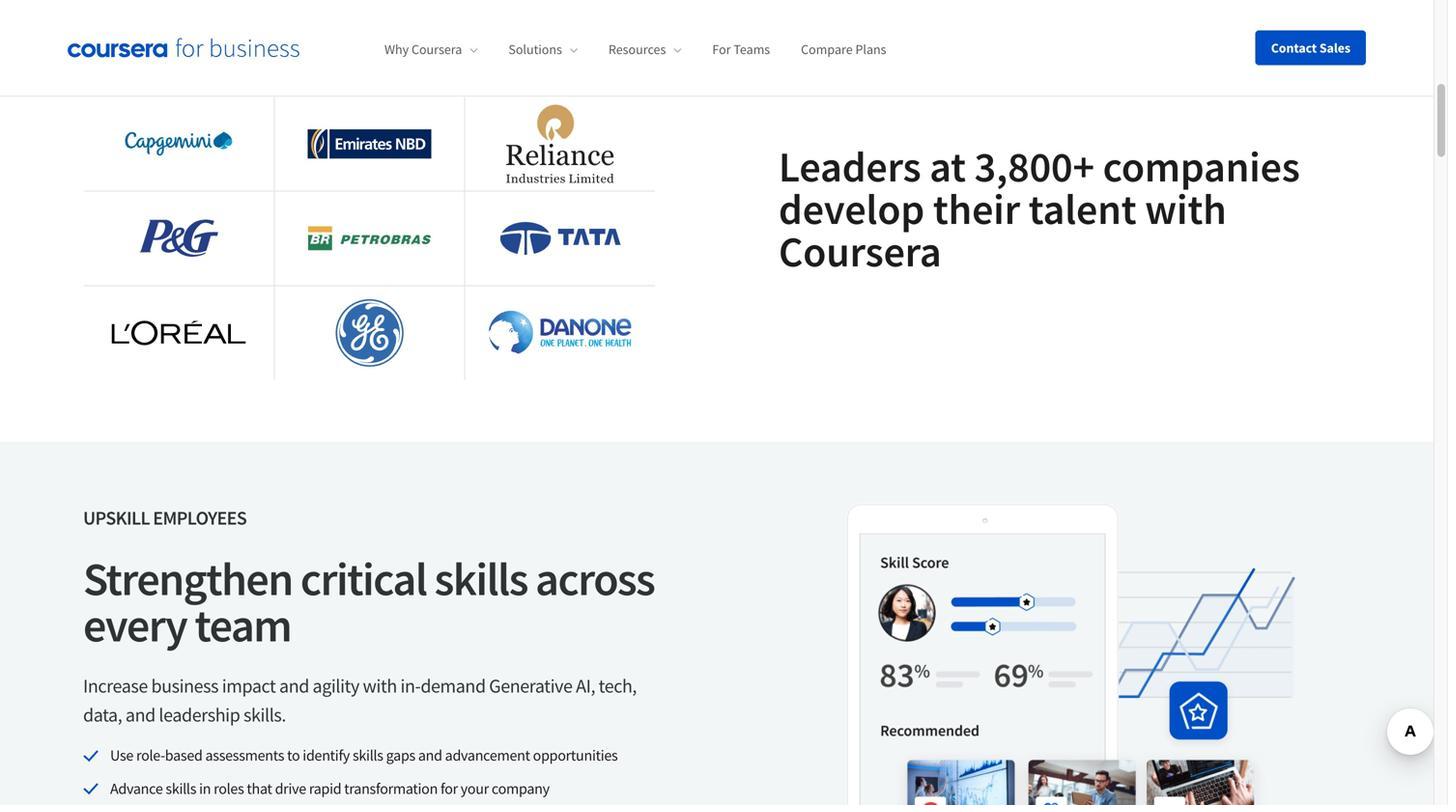 Task type: vqa. For each thing, say whether or not it's contained in the screenshot.
4th the hours from the bottom
no



Task type: locate. For each thing, give the bounding box(es) containing it.
1 vertical spatial with
[[363, 674, 397, 699]]

skills inside strengthen critical skills  across every team
[[434, 550, 527, 608]]

tech,
[[599, 674, 637, 699]]

skills
[[434, 550, 527, 608], [353, 746, 383, 766], [166, 780, 196, 799]]

and
[[279, 674, 309, 699], [125, 703, 155, 728], [418, 746, 442, 766]]

demand
[[421, 674, 486, 699]]

0 vertical spatial with
[[1145, 182, 1227, 236]]

,
[[591, 674, 595, 699]]

coursera inside 'leaders at 3,800+ companies develop their talent with coursera'
[[779, 225, 942, 278]]

2 horizontal spatial skills
[[434, 550, 527, 608]]

resources link
[[609, 41, 681, 58]]

0 horizontal spatial and
[[125, 703, 155, 728]]

increase
[[83, 674, 148, 699]]

teams
[[734, 41, 770, 58]]

for
[[441, 780, 458, 799]]

advance
[[110, 780, 163, 799]]

rapid
[[309, 780, 341, 799]]

1 horizontal spatial with
[[1145, 182, 1227, 236]]

compare plans link
[[801, 41, 886, 58]]

capgemini logo image
[[125, 132, 233, 156]]

0 horizontal spatial skills
[[166, 780, 196, 799]]

assessments
[[205, 746, 284, 766]]

across
[[535, 550, 654, 608]]

coursera right why
[[412, 41, 462, 58]]

upskill
[[83, 506, 150, 530]]

team
[[195, 597, 291, 655]]

strengthen critical skills  across every team
[[83, 550, 654, 655]]

0 vertical spatial and
[[279, 674, 309, 699]]

danone logo image
[[489, 311, 632, 356]]

0 vertical spatial skills
[[434, 550, 527, 608]]

that
[[247, 780, 272, 799]]

compare
[[801, 41, 853, 58]]

contact sales
[[1271, 39, 1351, 57]]

use role-based assessments to identify skills gaps and advancement opportunities
[[110, 746, 618, 766]]

and for agility
[[279, 674, 309, 699]]

1 vertical spatial and
[[125, 703, 155, 728]]

use
[[110, 746, 133, 766]]

l'oreal logo image
[[107, 317, 251, 350]]

and right data,
[[125, 703, 155, 728]]

company
[[492, 780, 550, 799]]

1 vertical spatial skills
[[353, 746, 383, 766]]

1 horizontal spatial coursera
[[779, 225, 942, 278]]

1 horizontal spatial skills
[[353, 746, 383, 766]]

solutions link
[[509, 41, 578, 58]]

2 vertical spatial skills
[[166, 780, 196, 799]]

in-
[[400, 674, 421, 699]]

and inside , tech, data, and leadership skills.
[[125, 703, 155, 728]]

contact
[[1271, 39, 1317, 57]]

develop
[[779, 182, 925, 236]]

gaps
[[386, 746, 415, 766]]

3,800+
[[974, 140, 1095, 193]]

ge logo image
[[330, 294, 410, 373]]

0 horizontal spatial coursera
[[412, 41, 462, 58]]

0 horizontal spatial with
[[363, 674, 397, 699]]

your
[[461, 780, 489, 799]]

p&g logo image
[[139, 220, 218, 258]]

coursera down leaders
[[779, 225, 942, 278]]

increase business impact and agility with in-demand generative ai
[[83, 674, 591, 699]]

and for leadership
[[125, 703, 155, 728]]

petrobras logo image
[[308, 227, 431, 251]]

their
[[933, 182, 1020, 236]]

with
[[1145, 182, 1227, 236], [363, 674, 397, 699]]

agility
[[313, 674, 359, 699]]

1 horizontal spatial and
[[279, 674, 309, 699]]

1 vertical spatial coursera
[[779, 225, 942, 278]]

2 vertical spatial and
[[418, 746, 442, 766]]

identify
[[303, 746, 350, 766]]

generative
[[489, 674, 572, 699]]

leadership
[[159, 703, 240, 728]]

and up skills.
[[279, 674, 309, 699]]

and right gaps
[[418, 746, 442, 766]]

to
[[287, 746, 300, 766]]

ai
[[576, 674, 591, 699]]

transformation
[[344, 780, 438, 799]]

for teams
[[712, 41, 770, 58]]

, tech, data, and leadership skills.
[[83, 674, 637, 728]]

why coursera
[[385, 41, 462, 58]]

coursera
[[412, 41, 462, 58], [779, 225, 942, 278]]

for teams link
[[712, 41, 770, 58]]



Task type: describe. For each thing, give the bounding box(es) containing it.
upskill employees
[[83, 506, 246, 530]]

every
[[83, 597, 187, 655]]

resources
[[609, 41, 666, 58]]

employees
[[153, 506, 246, 530]]

0 vertical spatial coursera
[[412, 41, 462, 58]]

drive
[[275, 780, 306, 799]]

business
[[151, 674, 218, 699]]

contact sales button
[[1256, 30, 1366, 65]]

talent
[[1029, 182, 1137, 236]]

generative ai link
[[489, 674, 591, 699]]

skills.
[[243, 703, 286, 728]]

leaders
[[779, 140, 921, 193]]

at
[[930, 140, 966, 193]]

emirates logo image
[[308, 129, 431, 159]]

sales
[[1320, 39, 1351, 57]]

tata logo image
[[500, 222, 621, 255]]

solutions
[[509, 41, 562, 58]]

for
[[712, 41, 731, 58]]

leaders at 3,800+ companies develop their talent with coursera
[[779, 140, 1300, 278]]

reliance logo image
[[506, 105, 614, 183]]

with inside 'leaders at 3,800+ companies develop their talent with coursera'
[[1145, 182, 1227, 236]]

roles
[[214, 780, 244, 799]]

companies
[[1103, 140, 1300, 193]]

illustration of the coursera skills-first platform image
[[779, 504, 1351, 806]]

advance skills in roles that drive rapid transformation for your company
[[110, 780, 550, 799]]

critical
[[300, 550, 426, 608]]

data,
[[83, 703, 122, 728]]

strengthen
[[83, 550, 293, 608]]

plans
[[855, 41, 886, 58]]

compare plans
[[801, 41, 886, 58]]

why coursera link
[[385, 41, 478, 58]]

impact
[[222, 674, 276, 699]]

opportunities
[[533, 746, 618, 766]]

based
[[165, 746, 202, 766]]

role-
[[136, 746, 165, 766]]

2 horizontal spatial and
[[418, 746, 442, 766]]

in
[[199, 780, 211, 799]]

advancement
[[445, 746, 530, 766]]

why
[[385, 41, 409, 58]]

coursera for business image
[[68, 38, 299, 58]]



